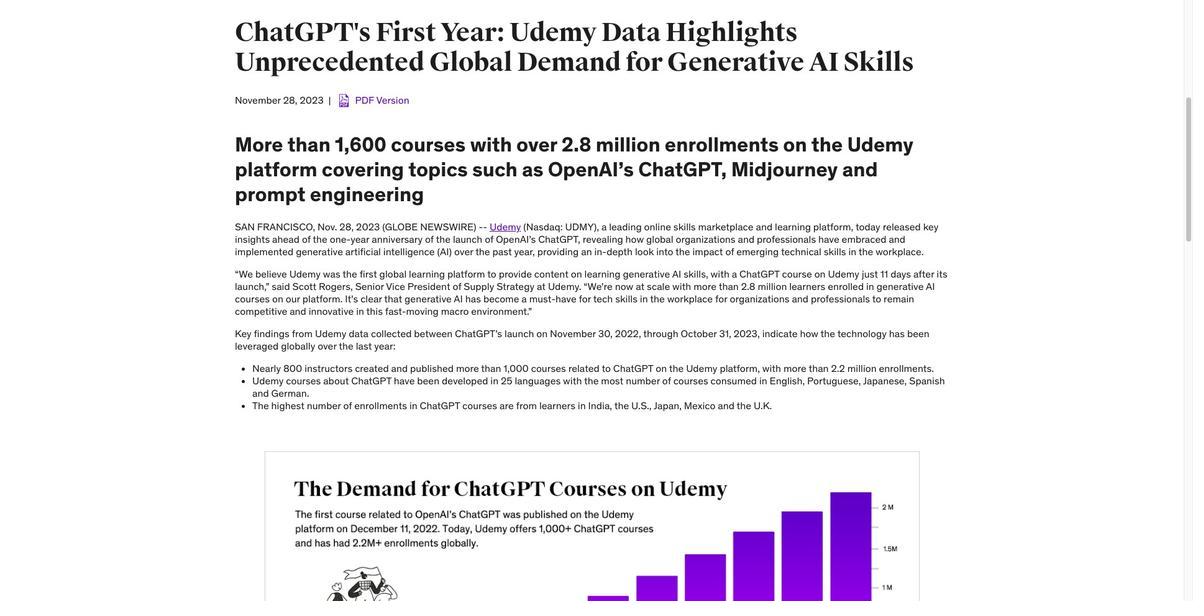 Task type: locate. For each thing, give the bounding box(es) containing it.
1 vertical spatial organizations
[[730, 293, 790, 305]]

with right scale
[[673, 280, 691, 293]]

chatgpt right "about"
[[351, 375, 391, 387]]

our
[[286, 293, 300, 305]]

million inside more than 1,600 courses with over 2.8 million enrollments on the udemy platform covering topics such as openai's chatgpt, midjourney and prompt engineering
[[596, 132, 661, 157]]

udemy inside the chatgpt's first year: udemy data highlights unprecedented global demand for generative ai skills
[[510, 17, 597, 48]]

1 vertical spatial global
[[379, 268, 407, 280]]

providing
[[537, 245, 579, 258]]

courses inside more than 1,600 courses with over 2.8 million enrollments on the udemy platform covering topics such as openai's chatgpt, midjourney and prompt engineering
[[391, 132, 466, 157]]

2.2
[[831, 362, 845, 375]]

1 vertical spatial 2.8
[[741, 280, 756, 293]]

courses down "we
[[235, 293, 270, 305]]

chatgpt, inside more than 1,600 courses with over 2.8 million enrollments on the udemy platform covering topics such as openai's chatgpt, midjourney and prompt engineering
[[638, 157, 727, 182]]

1 horizontal spatial a
[[602, 221, 607, 233]]

impact
[[693, 245, 723, 258]]

and
[[842, 157, 878, 182], [756, 221, 773, 233], [738, 233, 755, 245], [889, 233, 906, 245], [792, 293, 809, 305], [290, 305, 306, 318], [391, 362, 408, 375], [252, 387, 269, 400], [718, 400, 735, 412]]

openai's inside (nasdaq: udmy), a leading online skills marketplace and learning platform, today released key insights ahead of the one-year anniversary of the launch of openai's chatgpt, revealing how global organizations and professionals have embraced and implemented generative artificial intelligence (ai) over the past year, providing an in-depth look into the impact of emerging technical skills in the workplace.
[[496, 233, 536, 245]]

0 horizontal spatial skills
[[615, 293, 638, 305]]

0 vertical spatial 28,
[[283, 94, 297, 106]]

and right "impact"
[[738, 233, 755, 245]]

1 vertical spatial 28,
[[340, 221, 354, 233]]

scale
[[647, 280, 670, 293]]

on inside nearly 800 instructors created and published more than 1,000 courses related to chatgpt on the udemy platform, with more than 2.2 million enrollments. udemy courses about chatgpt have been developed in 25 languages with the most number of courses consumed in english, portuguese, japanese, spanish and german. the highest number of enrollments in chatgpt courses are from learners in india, the u.s., japan, mexico and the u.k.
[[656, 362, 667, 375]]

japanese,
[[863, 375, 907, 387]]

was
[[323, 268, 340, 280]]

1 horizontal spatial enrollments
[[665, 132, 779, 157]]

0 horizontal spatial has
[[465, 293, 481, 305]]

(nasdaq: udmy), a leading online skills marketplace and learning platform, today released key insights ahead of the one-year anniversary of the launch of openai's chatgpt, revealing how global organizations and professionals have embraced and implemented generative artificial intelligence (ai) over the past year, providing an in-depth look into the impact of emerging technical skills in the workplace.
[[235, 221, 939, 258]]

more right published
[[456, 362, 479, 375]]

to left the provide
[[487, 268, 496, 280]]

from right are
[[516, 400, 537, 412]]

learners down languages
[[539, 400, 576, 412]]

with
[[470, 132, 512, 157], [711, 268, 730, 280], [673, 280, 691, 293], [762, 362, 781, 375], [563, 375, 582, 387]]

0 vertical spatial a
[[602, 221, 607, 233]]

0 vertical spatial chatgpt,
[[638, 157, 727, 182]]

than right more
[[288, 132, 331, 157]]

1 horizontal spatial november
[[550, 328, 596, 340]]

from
[[292, 328, 313, 340], [516, 400, 537, 412]]

are
[[500, 400, 514, 412]]

learning down (ai)
[[409, 268, 445, 280]]

demand
[[517, 47, 621, 78]]

0 vertical spatial organizations
[[676, 233, 736, 245]]

platform inside '"we believe udemy was the first global learning platform to provide content on learning generative ai skills, with a chatgpt course on udemy just 11 days after its launch," said scott rogers, senior vice president of supply strategy at udemy. "we're now at scale with more than 2.8 million learners enrolled in generative ai courses on our platform. it's clear that generative ai has become a must-have for tech skills in the workplace for organizations and professionals to remain competitive and innovative in this fast-moving macro environment."'
[[447, 268, 485, 280]]

1 vertical spatial to
[[872, 293, 881, 305]]

2 horizontal spatial to
[[872, 293, 881, 305]]

generative
[[296, 245, 343, 258], [623, 268, 670, 280], [877, 280, 924, 293], [405, 293, 452, 305]]

2.8 down emerging
[[741, 280, 756, 293]]

1 horizontal spatial over
[[454, 245, 473, 258]]

0 horizontal spatial how
[[626, 233, 644, 245]]

in left india,
[[578, 400, 586, 412]]

have down content
[[556, 293, 577, 305]]

1 horizontal spatial launch
[[505, 328, 534, 340]]

0 vertical spatial skills
[[674, 221, 696, 233]]

more inside '"we believe udemy was the first global learning platform to provide content on learning generative ai skills, with a chatgpt course on udemy just 11 days after its launch," said scott rogers, senior vice president of supply strategy at udemy. "we're now at scale with more than 2.8 million learners enrolled in generative ai courses on our platform. it's clear that generative ai has become a must-have for tech skills in the workplace for organizations and professionals to remain competitive and innovative in this fast-moving macro environment."'
[[694, 280, 717, 293]]

learning down in-
[[585, 268, 621, 280]]

how left the online
[[626, 233, 644, 245]]

0 horizontal spatial from
[[292, 328, 313, 340]]

2 vertical spatial million
[[848, 362, 877, 375]]

1 vertical spatial enrollments
[[354, 400, 407, 412]]

generative inside (nasdaq: udmy), a leading online skills marketplace and learning platform, today released key insights ahead of the one-year anniversary of the launch of openai's chatgpt, revealing how global organizations and professionals have embraced and implemented generative artificial intelligence (ai) over the past year, providing an in-depth look into the impact of emerging technical skills in the workplace.
[[296, 245, 343, 258]]

with inside more than 1,600 courses with over 2.8 million enrollments on the udemy platform covering topics such as openai's chatgpt, midjourney and prompt engineering
[[470, 132, 512, 157]]

professionals down just
[[811, 293, 870, 305]]

platform down (ai)
[[447, 268, 485, 280]]

emerging
[[737, 245, 779, 258]]

its
[[937, 268, 948, 280]]

platform, inside nearly 800 instructors created and published more than 1,000 courses related to chatgpt on the udemy platform, with more than 2.2 million enrollments. udemy courses about chatgpt have been developed in 25 languages with the most number of courses consumed in english, portuguese, japanese, spanish and german. the highest number of enrollments in chatgpt courses are from learners in india, the u.s., japan, mexico and the u.k.
[[720, 362, 760, 375]]

0 horizontal spatial chatgpt,
[[538, 233, 580, 245]]

0 vertical spatial have
[[819, 233, 840, 245]]

0 vertical spatial to
[[487, 268, 496, 280]]

last
[[356, 340, 372, 352]]

of up "japan,"
[[662, 375, 671, 387]]

just
[[862, 268, 878, 280]]

udemy
[[510, 17, 597, 48], [847, 132, 914, 157], [490, 221, 521, 233], [289, 268, 321, 280], [828, 268, 859, 280], [315, 328, 346, 340], [686, 362, 718, 375], [252, 375, 284, 387]]

learning
[[775, 221, 811, 233], [409, 268, 445, 280], [585, 268, 621, 280]]

courses left are
[[462, 400, 497, 412]]

than right skills,
[[719, 280, 739, 293]]

first
[[376, 17, 436, 48]]

2.8 inside more than 1,600 courses with over 2.8 million enrollments on the udemy platform covering topics such as openai's chatgpt, midjourney and prompt engineering
[[562, 132, 592, 157]]

1 vertical spatial learners
[[539, 400, 576, 412]]

skills,
[[684, 268, 708, 280]]

openai's inside more than 1,600 courses with over 2.8 million enrollments on the udemy platform covering topics such as openai's chatgpt, midjourney and prompt engineering
[[548, 157, 634, 182]]

1 vertical spatial skills
[[824, 245, 846, 258]]

0 vertical spatial how
[[626, 233, 644, 245]]

0 horizontal spatial november
[[235, 94, 281, 106]]

as
[[522, 157, 544, 182]]

1 horizontal spatial been
[[907, 328, 930, 340]]

2 horizontal spatial learning
[[775, 221, 811, 233]]

how right indicate
[[800, 328, 819, 340]]

1 horizontal spatial platform,
[[813, 221, 854, 233]]

0 vertical spatial from
[[292, 328, 313, 340]]

skills right the online
[[674, 221, 696, 233]]

have inside '"we believe udemy was the first global learning platform to provide content on learning generative ai skills, with a chatgpt course on udemy just 11 days after its launch," said scott rogers, senior vice president of supply strategy at udemy. "we're now at scale with more than 2.8 million learners enrolled in generative ai courses on our platform. it's clear that generative ai has become a must-have for tech skills in the workplace for organizations and professionals to remain competitive and innovative in this fast-moving macro environment."'
[[556, 293, 577, 305]]

findings
[[254, 328, 289, 340]]

2 horizontal spatial for
[[715, 293, 728, 305]]

0 vertical spatial 2023
[[300, 94, 324, 106]]

udemy.
[[548, 280, 581, 293]]

chatgpt inside '"we believe udemy was the first global learning platform to provide content on learning generative ai skills, with a chatgpt course on udemy just 11 days after its launch," said scott rogers, senior vice president of supply strategy at udemy. "we're now at scale with more than 2.8 million learners enrolled in generative ai courses on our platform. it's clear that generative ai has become a must-have for tech skills in the workplace for organizations and professionals to remain competitive and innovative in this fast-moving macro environment."'
[[740, 268, 780, 280]]

0 horizontal spatial have
[[394, 375, 415, 387]]

1 horizontal spatial million
[[758, 280, 787, 293]]

has down remain
[[889, 328, 905, 340]]

0 horizontal spatial 2.8
[[562, 132, 592, 157]]

a left leading at the right top
[[602, 221, 607, 233]]

learning up the technical
[[775, 221, 811, 233]]

november left 30,
[[550, 328, 596, 340]]

how
[[626, 233, 644, 245], [800, 328, 819, 340]]

1 horizontal spatial to
[[602, 362, 611, 375]]

that
[[384, 293, 402, 305]]

0 horizontal spatial enrollments
[[354, 400, 407, 412]]

1 vertical spatial november
[[550, 328, 596, 340]]

1 vertical spatial a
[[732, 268, 737, 280]]

been
[[907, 328, 930, 340], [417, 375, 439, 387]]

at left the udemy.
[[537, 280, 546, 293]]

and up emerging
[[756, 221, 773, 233]]

0 vertical spatial november
[[235, 94, 281, 106]]

courses down version
[[391, 132, 466, 157]]

has inside key findings from udemy data collected between chatgpt's launch on november 30, 2022, through october 31, 2023, indicate how the technology has been leveraged globally over the last year:
[[889, 328, 905, 340]]

0 vertical spatial million
[[596, 132, 661, 157]]

1 horizontal spatial chatgpt,
[[638, 157, 727, 182]]

0 vertical spatial platform
[[235, 157, 317, 182]]

2022,
[[615, 328, 641, 340]]

1 vertical spatial million
[[758, 280, 787, 293]]

with right languages
[[563, 375, 582, 387]]

english,
[[770, 375, 805, 387]]

november up more
[[235, 94, 281, 106]]

global right leading at the right top
[[646, 233, 674, 245]]

highlights
[[666, 17, 798, 48]]

technology
[[838, 328, 887, 340]]

platform, left today
[[813, 221, 854, 233]]

highest
[[271, 400, 304, 412]]

has left "become"
[[465, 293, 481, 305]]

through
[[643, 328, 679, 340]]

ai left skills,
[[672, 268, 681, 280]]

a down emerging
[[732, 268, 737, 280]]

vice
[[386, 280, 405, 293]]

depth
[[607, 245, 633, 258]]

openai's up the provide
[[496, 233, 536, 245]]

skills right the technical
[[824, 245, 846, 258]]

0 vertical spatial number
[[626, 375, 660, 387]]

28, right nov.
[[340, 221, 354, 233]]

0 vertical spatial platform,
[[813, 221, 854, 233]]

spanish
[[909, 375, 945, 387]]

0 horizontal spatial over
[[318, 340, 337, 352]]

1 vertical spatial platform
[[447, 268, 485, 280]]

more down "impact"
[[694, 280, 717, 293]]

global inside (nasdaq: udmy), a leading online skills marketplace and learning platform, today released key insights ahead of the one-year anniversary of the launch of openai's chatgpt, revealing how global organizations and professionals have embraced and implemented generative artificial intelligence (ai) over the past year, providing an in-depth look into the impact of emerging technical skills in the workplace.
[[646, 233, 674, 245]]

ai left supply
[[454, 293, 463, 305]]

0 vertical spatial been
[[907, 328, 930, 340]]

enrollments.
[[879, 362, 934, 375]]

global
[[646, 233, 674, 245], [379, 268, 407, 280]]

prompt
[[235, 181, 306, 207]]

number down "about"
[[307, 400, 341, 412]]

0 vertical spatial launch
[[453, 233, 482, 245]]

president
[[408, 280, 450, 293]]

0 vertical spatial global
[[646, 233, 674, 245]]

this
[[366, 305, 383, 318]]

2 vertical spatial skills
[[615, 293, 638, 305]]

released
[[883, 221, 921, 233]]

of left year,
[[485, 233, 494, 245]]

to inside nearly 800 instructors created and published more than 1,000 courses related to chatgpt on the udemy platform, with more than 2.2 million enrollments. udemy courses about chatgpt have been developed in 25 languages with the most number of courses consumed in english, portuguese, japanese, spanish and german. the highest number of enrollments in chatgpt courses are from learners in india, the u.s., japan, mexico and the u.k.
[[602, 362, 611, 375]]

at right now
[[636, 280, 645, 293]]

launch inside (nasdaq: udmy), a leading online skills marketplace and learning platform, today released key insights ahead of the one-year anniversary of the launch of openai's chatgpt, revealing how global organizations and professionals have embraced and implemented generative artificial intelligence (ai) over the past year, providing an in-depth look into the impact of emerging technical skills in the workplace.
[[453, 233, 482, 245]]

2 vertical spatial have
[[394, 375, 415, 387]]

at
[[537, 280, 546, 293], [636, 280, 645, 293]]

and down course
[[792, 293, 809, 305]]

on
[[783, 132, 807, 157], [571, 268, 582, 280], [815, 268, 826, 280], [272, 293, 283, 305], [537, 328, 548, 340], [656, 362, 667, 375]]

to left remain
[[872, 293, 881, 305]]

2 vertical spatial over
[[318, 340, 337, 352]]

28, down unprecedented
[[283, 94, 297, 106]]

key
[[923, 221, 939, 233]]

been left the developed
[[417, 375, 439, 387]]

million inside nearly 800 instructors created and published more than 1,000 courses related to chatgpt on the udemy platform, with more than 2.2 million enrollments. udemy courses about chatgpt have been developed in 25 languages with the most number of courses consumed in english, portuguese, japanese, spanish and german. the highest number of enrollments in chatgpt courses are from learners in india, the u.s., japan, mexico and the u.k.
[[848, 362, 877, 375]]

than left 2.2
[[809, 362, 829, 375]]

0 vertical spatial 2.8
[[562, 132, 592, 157]]

0 horizontal spatial openai's
[[496, 233, 536, 245]]

and up today
[[842, 157, 878, 182]]

of right ahead
[[302, 233, 311, 245]]

0 vertical spatial openai's
[[548, 157, 634, 182]]

ai left skills
[[809, 47, 839, 78]]

skills inside '"we believe udemy was the first global learning platform to provide content on learning generative ai skills, with a chatgpt course on udemy just 11 days after its launch," said scott rogers, senior vice president of supply strategy at udemy. "we're now at scale with more than 2.8 million learners enrolled in generative ai courses on our platform. it's clear that generative ai has become a must-have for tech skills in the workplace for organizations and professionals to remain competitive and innovative in this fast-moving macro environment."'
[[615, 293, 638, 305]]

provide
[[499, 268, 532, 280]]

have left the embraced
[[819, 233, 840, 245]]

1 horizontal spatial number
[[626, 375, 660, 387]]

have inside nearly 800 instructors created and published more than 1,000 courses related to chatgpt on the udemy platform, with more than 2.2 million enrollments. udemy courses about chatgpt have been developed in 25 languages with the most number of courses consumed in english, portuguese, japanese, spanish and german. the highest number of enrollments in chatgpt courses are from learners in india, the u.s., japan, mexico and the u.k.
[[394, 375, 415, 387]]

platform, down 2023,
[[720, 362, 760, 375]]

0 horizontal spatial launch
[[453, 233, 482, 245]]

instructors
[[305, 362, 353, 375]]

1 vertical spatial platform,
[[720, 362, 760, 375]]

1 vertical spatial openai's
[[496, 233, 536, 245]]

launch down environment."
[[505, 328, 534, 340]]

number
[[626, 375, 660, 387], [307, 400, 341, 412]]

to
[[487, 268, 496, 280], [872, 293, 881, 305], [602, 362, 611, 375]]

year:
[[374, 340, 396, 352]]

chatgpt down emerging
[[740, 268, 780, 280]]

2 - from the left
[[483, 221, 487, 233]]

1 horizontal spatial 2.8
[[741, 280, 756, 293]]

a left must-
[[522, 293, 527, 305]]

learning inside (nasdaq: udmy), a leading online skills marketplace and learning platform, today released key insights ahead of the one-year anniversary of the launch of openai's chatgpt, revealing how global organizations and professionals have embraced and implemented generative artificial intelligence (ai) over the past year, providing an in-depth look into the impact of emerging technical skills in the workplace.
[[775, 221, 811, 233]]

2023 down unprecedented
[[300, 94, 324, 106]]

have inside (nasdaq: udmy), a leading online skills marketplace and learning platform, today released key insights ahead of the one-year anniversary of the launch of openai's chatgpt, revealing how global organizations and professionals have embraced and implemented generative artificial intelligence (ai) over the past year, providing an in-depth look into the impact of emerging technical skills in the workplace.
[[819, 233, 840, 245]]

organizations up skills,
[[676, 233, 736, 245]]

have right the created
[[394, 375, 415, 387]]

of left (ai)
[[425, 233, 434, 245]]

1 vertical spatial has
[[889, 328, 905, 340]]

1 vertical spatial have
[[556, 293, 577, 305]]

1 vertical spatial how
[[800, 328, 819, 340]]

1 vertical spatial chatgpt,
[[538, 233, 580, 245]]

organizations up 2023,
[[730, 293, 790, 305]]

professionals up course
[[757, 233, 816, 245]]

courses up mexico
[[673, 375, 708, 387]]

number up u.s.,
[[626, 375, 660, 387]]

0 horizontal spatial a
[[522, 293, 527, 305]]

platform, inside (nasdaq: udmy), a leading online skills marketplace and learning platform, today released key insights ahead of the one-year anniversary of the launch of openai's chatgpt, revealing how global organizations and professionals have embraced and implemented generative artificial intelligence (ai) over the past year, providing an in-depth look into the impact of emerging technical skills in the workplace.
[[813, 221, 854, 233]]

india,
[[588, 400, 612, 412]]

1 horizontal spatial from
[[516, 400, 537, 412]]

japan,
[[654, 400, 682, 412]]

more
[[235, 132, 283, 157]]

1 horizontal spatial 28,
[[340, 221, 354, 233]]

skills right tech
[[615, 293, 638, 305]]

1 horizontal spatial platform
[[447, 268, 485, 280]]

1 horizontal spatial has
[[889, 328, 905, 340]]

0 horizontal spatial for
[[579, 293, 591, 305]]

1 vertical spatial launch
[[505, 328, 534, 340]]

been inside nearly 800 instructors created and published more than 1,000 courses related to chatgpt on the udemy platform, with more than 2.2 million enrollments. udemy courses about chatgpt have been developed in 25 languages with the most number of courses consumed in english, portuguese, japanese, spanish and german. the highest number of enrollments in chatgpt courses are from learners in india, the u.s., japan, mexico and the u.k.
[[417, 375, 439, 387]]

2.8 right as
[[562, 132, 592, 157]]

-
[[479, 221, 483, 233], [483, 221, 487, 233]]

more down indicate
[[784, 362, 807, 375]]

and right today
[[889, 233, 906, 245]]

openai's up udmy),
[[548, 157, 634, 182]]

2023 up artificial
[[356, 221, 380, 233]]

learners down the technical
[[789, 280, 826, 293]]

than
[[288, 132, 331, 157], [719, 280, 739, 293], [481, 362, 501, 375], [809, 362, 829, 375]]

2 horizontal spatial have
[[819, 233, 840, 245]]

professionals
[[757, 233, 816, 245], [811, 293, 870, 305]]

chatgpt's first year: udemy data highlights unprecedented global demand for generative ai skills
[[235, 17, 914, 78]]

to right related
[[602, 362, 611, 375]]

1 vertical spatial from
[[516, 400, 537, 412]]

past
[[493, 245, 512, 258]]

with down indicate
[[762, 362, 781, 375]]

data
[[601, 17, 661, 48]]

of left supply
[[453, 280, 461, 293]]

launch right (ai)
[[453, 233, 482, 245]]

launch inside key findings from udemy data collected between chatgpt's launch on november 30, 2022, through october 31, 2023, indicate how the technology has been leveraged globally over the last year:
[[505, 328, 534, 340]]

"we're
[[584, 280, 613, 293]]

organizations
[[676, 233, 736, 245], [730, 293, 790, 305]]

enrollments inside more than 1,600 courses with over 2.8 million enrollments on the udemy platform covering topics such as openai's chatgpt, midjourney and prompt engineering
[[665, 132, 779, 157]]

1 horizontal spatial for
[[626, 47, 663, 78]]

1 horizontal spatial learners
[[789, 280, 826, 293]]

from right findings
[[292, 328, 313, 340]]

0 vertical spatial enrollments
[[665, 132, 779, 157]]

0 vertical spatial learners
[[789, 280, 826, 293]]

2023
[[300, 94, 324, 106], [356, 221, 380, 233]]

most
[[601, 375, 624, 387]]

2 horizontal spatial over
[[517, 132, 557, 157]]

workplace
[[667, 293, 713, 305]]

year
[[351, 233, 369, 245]]

between
[[414, 328, 453, 340]]

1 horizontal spatial have
[[556, 293, 577, 305]]

1 vertical spatial over
[[454, 245, 473, 258]]

1 horizontal spatial 2023
[[356, 221, 380, 233]]

chatgpt,
[[638, 157, 727, 182], [538, 233, 580, 245]]

remain
[[884, 293, 914, 305]]

2 horizontal spatial million
[[848, 362, 877, 375]]

a
[[602, 221, 607, 233], [732, 268, 737, 280], [522, 293, 527, 305]]

1 horizontal spatial how
[[800, 328, 819, 340]]

with left as
[[470, 132, 512, 157]]

in
[[849, 245, 857, 258], [866, 280, 874, 293], [640, 293, 648, 305], [356, 305, 364, 318], [491, 375, 499, 387], [759, 375, 767, 387], [409, 400, 417, 412], [578, 400, 586, 412]]

over inside (nasdaq: udmy), a leading online skills marketplace and learning platform, today released key insights ahead of the one-year anniversary of the launch of openai's chatgpt, revealing how global organizations and professionals have embraced and implemented generative artificial intelligence (ai) over the past year, providing an in-depth look into the impact of emerging technical skills in the workplace.
[[454, 245, 473, 258]]

been up enrollments.
[[907, 328, 930, 340]]

over inside key findings from udemy data collected between chatgpt's launch on november 30, 2022, through october 31, 2023, indicate how the technology has been leveraged globally over the last year:
[[318, 340, 337, 352]]

platform up the francisco,
[[235, 157, 317, 182]]

0 vertical spatial has
[[465, 293, 481, 305]]

in left english,
[[759, 375, 767, 387]]

leveraged
[[235, 340, 279, 352]]

1 vertical spatial professionals
[[811, 293, 870, 305]]

for inside the chatgpt's first year: udemy data highlights unprecedented global demand for generative ai skills
[[626, 47, 663, 78]]

1 vertical spatial number
[[307, 400, 341, 412]]

in down today
[[849, 245, 857, 258]]

in down published
[[409, 400, 417, 412]]

more
[[694, 280, 717, 293], [456, 362, 479, 375], [784, 362, 807, 375]]

0 horizontal spatial million
[[596, 132, 661, 157]]

platform inside more than 1,600 courses with over 2.8 million enrollments on the udemy platform covering topics such as openai's chatgpt, midjourney and prompt engineering
[[235, 157, 317, 182]]



Task type: describe. For each thing, give the bounding box(es) containing it.
ai left the its
[[926, 280, 935, 293]]

30,
[[598, 328, 613, 340]]

rogers,
[[319, 280, 353, 293]]

courses inside '"we believe udemy was the first global learning platform to provide content on learning generative ai skills, with a chatgpt course on udemy just 11 days after its launch," said scott rogers, senior vice president of supply strategy at udemy. "we're now at scale with more than 2.8 million learners enrolled in generative ai courses on our platform. it's clear that generative ai has become a must-have for tech skills in the workplace for organizations and professionals to remain competitive and innovative in this fast-moving macro environment."'
[[235, 293, 270, 305]]

2 horizontal spatial a
[[732, 268, 737, 280]]

and inside more than 1,600 courses with over 2.8 million enrollments on the udemy platform covering topics such as openai's chatgpt, midjourney and prompt engineering
[[842, 157, 878, 182]]

0 horizontal spatial 28,
[[283, 94, 297, 106]]

a inside (nasdaq: udmy), a leading online skills marketplace and learning platform, today released key insights ahead of the one-year anniversary of the launch of openai's chatgpt, revealing how global organizations and professionals have embraced and implemented generative artificial intelligence (ai) over the past year, providing an in-depth look into the impact of emerging technical skills in the workplace.
[[602, 221, 607, 233]]

how inside key findings from udemy data collected between chatgpt's launch on november 30, 2022, through october 31, 2023, indicate how the technology has been leveraged globally over the last year:
[[800, 328, 819, 340]]

1 horizontal spatial skills
[[674, 221, 696, 233]]

first
[[360, 268, 377, 280]]

san francisco, nov.  28, 2023  (globe newswire) -- udemy
[[235, 221, 521, 233]]

after
[[914, 268, 934, 280]]

0 horizontal spatial to
[[487, 268, 496, 280]]

related
[[568, 362, 600, 375]]

the inside more than 1,600 courses with over 2.8 million enrollments on the udemy platform covering topics such as openai's chatgpt, midjourney and prompt engineering
[[812, 132, 843, 157]]

how inside (nasdaq: udmy), a leading online skills marketplace and learning platform, today released key insights ahead of the one-year anniversary of the launch of openai's chatgpt, revealing how global organizations and professionals have embraced and implemented generative artificial intelligence (ai) over the past year, providing an in-depth look into the impact of emerging technical skills in the workplace.
[[626, 233, 644, 245]]

about
[[323, 375, 349, 387]]

pdf
[[355, 94, 374, 106]]

than left 1,000
[[481, 362, 501, 375]]

pdf version
[[355, 94, 409, 106]]

said
[[272, 280, 290, 293]]

skills
[[844, 47, 914, 78]]

1 vertical spatial 2023
[[356, 221, 380, 233]]

and down year:
[[391, 362, 408, 375]]

from inside key findings from udemy data collected between chatgpt's launch on november 30, 2022, through october 31, 2023, indicate how the technology has been leveraged globally over the last year:
[[292, 328, 313, 340]]

moving
[[406, 305, 439, 318]]

professionals inside '"we believe udemy was the first global learning platform to provide content on learning generative ai skills, with a chatgpt course on udemy just 11 days after its launch," said scott rogers, senior vice president of supply strategy at udemy. "we're now at scale with more than 2.8 million learners enrolled in generative ai courses on our platform. it's clear that generative ai has become a must-have for tech skills in the workplace for organizations and professionals to remain competitive and innovative in this fast-moving macro environment."'
[[811, 293, 870, 305]]

0 horizontal spatial learning
[[409, 268, 445, 280]]

innovative
[[309, 305, 354, 318]]

such
[[472, 157, 518, 182]]

indicate
[[762, 328, 798, 340]]

in left this
[[356, 305, 364, 318]]

2 at from the left
[[636, 280, 645, 293]]

2023,
[[734, 328, 760, 340]]

collected
[[371, 328, 412, 340]]

and down consumed
[[718, 400, 735, 412]]

days
[[891, 268, 911, 280]]

in right now
[[640, 293, 648, 305]]

look
[[635, 245, 654, 258]]

udemy inside more than 1,600 courses with over 2.8 million enrollments on the udemy platform covering topics such as openai's chatgpt, midjourney and prompt engineering
[[847, 132, 914, 157]]

german.
[[271, 387, 309, 400]]

platform.
[[303, 293, 343, 305]]

generative
[[667, 47, 804, 78]]

than inside '"we believe udemy was the first global learning platform to provide content on learning generative ai skills, with a chatgpt course on udemy just 11 days after its launch," said scott rogers, senior vice president of supply strategy at udemy. "we're now at scale with more than 2.8 million learners enrolled in generative ai courses on our platform. it's clear that generative ai has become a must-have for tech skills in the workplace for organizations and professionals to remain competitive and innovative in this fast-moving macro environment."'
[[719, 280, 739, 293]]

has inside '"we believe udemy was the first global learning platform to provide content on learning generative ai skills, with a chatgpt course on udemy just 11 days after its launch," said scott rogers, senior vice president of supply strategy at udemy. "we're now at scale with more than 2.8 million learners enrolled in generative ai courses on our platform. it's clear that generative ai has become a must-have for tech skills in the workplace for organizations and professionals to remain competitive and innovative in this fast-moving macro environment."'
[[465, 293, 481, 305]]

november 28, 2023   |
[[235, 94, 336, 106]]

2.8 inside '"we believe udemy was the first global learning platform to provide content on learning generative ai skills, with a chatgpt course on udemy just 11 days after its launch," said scott rogers, senior vice president of supply strategy at udemy. "we're now at scale with more than 2.8 million learners enrolled in generative ai courses on our platform. it's clear that generative ai has become a must-have for tech skills in the workplace for organizations and professionals to remain competitive and innovative in this fast-moving macro environment."'
[[741, 280, 756, 293]]

over inside more than 1,600 courses with over 2.8 million enrollments on the udemy platform covering topics such as openai's chatgpt, midjourney and prompt engineering
[[517, 132, 557, 157]]

senior
[[355, 280, 384, 293]]

now
[[615, 280, 633, 293]]

than inside more than 1,600 courses with over 2.8 million enrollments on the udemy platform covering topics such as openai's chatgpt, midjourney and prompt engineering
[[288, 132, 331, 157]]

on inside key findings from udemy data collected between chatgpt's launch on november 30, 2022, through october 31, 2023, indicate how the technology has been leveraged globally over the last year:
[[537, 328, 548, 340]]

course
[[782, 268, 812, 280]]

of inside '"we believe udemy was the first global learning platform to provide content on learning generative ai skills, with a chatgpt course on udemy just 11 days after its launch," said scott rogers, senior vice president of supply strategy at udemy. "we're now at scale with more than 2.8 million learners enrolled in generative ai courses on our platform. it's clear that generative ai has become a must-have for tech skills in the workplace for organizations and professionals to remain competitive and innovative in this fast-moving macro environment."'
[[453, 280, 461, 293]]

udemy link
[[490, 221, 521, 233]]

1 - from the left
[[479, 221, 483, 233]]

nearly 800 instructors created and published more than 1,000 courses related to chatgpt on the udemy platform, with more than 2.2 million enrollments. udemy courses about chatgpt have been developed in 25 languages with the most number of courses consumed in english, portuguese, japanese, spanish and german. the highest number of enrollments in chatgpt courses are from learners in india, the u.s., japan, mexico and the u.k.
[[252, 362, 945, 412]]

million inside '"we believe udemy was the first global learning platform to provide content on learning generative ai skills, with a chatgpt course on udemy just 11 days after its launch," said scott rogers, senior vice president of supply strategy at udemy. "we're now at scale with more than 2.8 million learners enrolled in generative ai courses on our platform. it's clear that generative ai has become a must-have for tech skills in the workplace for organizations and professionals to remain competitive and innovative in this fast-moving macro environment."'
[[758, 280, 787, 293]]

chatgpt graph image
[[235, 422, 949, 602]]

the
[[252, 400, 269, 412]]

nov.
[[318, 221, 337, 233]]

(nasdaq:
[[523, 221, 563, 233]]

with right skills,
[[711, 268, 730, 280]]

0 horizontal spatial number
[[307, 400, 341, 412]]

(ai)
[[437, 245, 452, 258]]

fast-
[[385, 305, 406, 318]]

developed
[[442, 375, 488, 387]]

more than 1,600 courses with over 2.8 million enrollments on the udemy platform covering topics such as openai's chatgpt, midjourney and prompt engineering
[[235, 132, 914, 207]]

and down scott
[[290, 305, 306, 318]]

intelligence
[[383, 245, 435, 258]]

udemy inside key findings from udemy data collected between chatgpt's launch on november 30, 2022, through october 31, 2023, indicate how the technology has been leveraged globally over the last year:
[[315, 328, 346, 340]]

learners inside '"we believe udemy was the first global learning platform to provide content on learning generative ai skills, with a chatgpt course on udemy just 11 days after its launch," said scott rogers, senior vice president of supply strategy at udemy. "we're now at scale with more than 2.8 million learners enrolled in generative ai courses on our platform. it's clear that generative ai has become a must-have for tech skills in the workplace for organizations and professionals to remain competitive and innovative in this fast-moving macro environment."'
[[789, 280, 826, 293]]

enrollments inside nearly 800 instructors created and published more than 1,000 courses related to chatgpt on the udemy platform, with more than 2.2 million enrollments. udemy courses about chatgpt have been developed in 25 languages with the most number of courses consumed in english, portuguese, japanese, spanish and german. the highest number of enrollments in chatgpt courses are from learners in india, the u.s., japan, mexico and the u.k.
[[354, 400, 407, 412]]

year,
[[514, 245, 535, 258]]

globally
[[281, 340, 315, 352]]

consumed
[[711, 375, 757, 387]]

topics
[[408, 157, 468, 182]]

an
[[581, 245, 592, 258]]

800
[[283, 362, 302, 375]]

organizations inside '"we believe udemy was the first global learning platform to provide content on learning generative ai skills, with a chatgpt course on udemy just 11 days after its launch," said scott rogers, senior vice president of supply strategy at udemy. "we're now at scale with more than 2.8 million learners enrolled in generative ai courses on our platform. it's clear that generative ai has become a must-have for tech skills in the workplace for organizations and professionals to remain competitive and innovative in this fast-moving macro environment."'
[[730, 293, 790, 305]]

1 horizontal spatial learning
[[585, 268, 621, 280]]

2 horizontal spatial skills
[[824, 245, 846, 258]]

workplace.
[[876, 245, 924, 258]]

engineering
[[310, 181, 424, 207]]

revealing
[[583, 233, 623, 245]]

key findings from udemy data collected between chatgpt's launch on november 30, 2022, through october 31, 2023, indicate how the technology has been leveraged globally over the last year:
[[235, 328, 930, 352]]

global inside '"we believe udemy was the first global learning platform to provide content on learning generative ai skills, with a chatgpt course on udemy just 11 days after its launch," said scott rogers, senior vice president of supply strategy at udemy. "we're now at scale with more than 2.8 million learners enrolled in generative ai courses on our platform. it's clear that generative ai has become a must-have for tech skills in the workplace for organizations and professionals to remain competitive and innovative in this fast-moving macro environment."'
[[379, 268, 407, 280]]

1,600
[[335, 132, 387, 157]]

ai inside the chatgpt's first year: udemy data highlights unprecedented global demand for generative ai skills
[[809, 47, 839, 78]]

learners inside nearly 800 instructors created and published more than 1,000 courses related to chatgpt on the udemy platform, with more than 2.2 million enrollments. udemy courses about chatgpt have been developed in 25 languages with the most number of courses consumed in english, portuguese, japanese, spanish and german. the highest number of enrollments in chatgpt courses are from learners in india, the u.s., japan, mexico and the u.k.
[[539, 400, 576, 412]]

newswire)
[[420, 221, 477, 233]]

u.s.,
[[632, 400, 652, 412]]

organizations inside (nasdaq: udmy), a leading online skills marketplace and learning platform, today released key insights ahead of the one-year anniversary of the launch of openai's chatgpt, revealing how global organizations and professionals have embraced and implemented generative artificial intelligence (ai) over the past year, providing an in-depth look into the impact of emerging technical skills in the workplace.
[[676, 233, 736, 245]]

tech
[[593, 293, 613, 305]]

"we
[[235, 268, 253, 280]]

professionals inside (nasdaq: udmy), a leading online skills marketplace and learning platform, today released key insights ahead of the one-year anniversary of the launch of openai's chatgpt, revealing how global organizations and professionals have embraced and implemented generative artificial intelligence (ai) over the past year, providing an in-depth look into the impact of emerging technical skills in the workplace.
[[757, 233, 816, 245]]

udmy),
[[565, 221, 599, 233]]

been inside key findings from udemy data collected between chatgpt's launch on november 30, 2022, through october 31, 2023, indicate how the technology has been leveraged globally over the last year:
[[907, 328, 930, 340]]

chatgpt's
[[235, 17, 371, 48]]

mexico
[[684, 400, 716, 412]]

ahead
[[272, 233, 300, 245]]

of right "impact"
[[726, 245, 734, 258]]

courses up highest
[[286, 375, 321, 387]]

nearly
[[252, 362, 281, 375]]

implemented
[[235, 245, 294, 258]]

2 horizontal spatial more
[[784, 362, 807, 375]]

one-
[[330, 233, 351, 245]]

chatgpt down the developed
[[420, 400, 460, 412]]

from inside nearly 800 instructors created and published more than 1,000 courses related to chatgpt on the udemy platform, with more than 2.2 million enrollments. udemy courses about chatgpt have been developed in 25 languages with the most number of courses consumed in english, portuguese, japanese, spanish and german. the highest number of enrollments in chatgpt courses are from learners in india, the u.s., japan, mexico and the u.k.
[[516, 400, 537, 412]]

macro
[[441, 305, 469, 318]]

2 vertical spatial a
[[522, 293, 527, 305]]

and down nearly
[[252, 387, 269, 400]]

october
[[681, 328, 717, 340]]

november inside key findings from udemy data collected between chatgpt's launch on november 30, 2022, through october 31, 2023, indicate how the technology has been leveraged globally over the last year:
[[550, 328, 596, 340]]

insights
[[235, 233, 270, 245]]

courses right 1,000
[[531, 362, 566, 375]]

31,
[[719, 328, 731, 340]]

in left 25
[[491, 375, 499, 387]]

francisco,
[[257, 221, 315, 233]]

in inside (nasdaq: udmy), a leading online skills marketplace and learning platform, today released key insights ahead of the one-year anniversary of the launch of openai's chatgpt, revealing how global organizations and professionals have embraced and implemented generative artificial intelligence (ai) over the past year, providing an in-depth look into the impact of emerging technical skills in the workplace.
[[849, 245, 857, 258]]

0 horizontal spatial 2023
[[300, 94, 324, 106]]

in left '11'
[[866, 280, 874, 293]]

in-
[[594, 245, 607, 258]]

on inside more than 1,600 courses with over 2.8 million enrollments on the udemy platform covering topics such as openai's chatgpt, midjourney and prompt engineering
[[783, 132, 807, 157]]

1 at from the left
[[537, 280, 546, 293]]

competitive
[[235, 305, 287, 318]]

global
[[429, 47, 512, 78]]

year:
[[441, 17, 505, 48]]

"we believe udemy was the first global learning platform to provide content on learning generative ai skills, with a chatgpt course on udemy just 11 days after its launch," said scott rogers, senior vice president of supply strategy at udemy. "we're now at scale with more than 2.8 million learners enrolled in generative ai courses on our platform. it's clear that generative ai has become a must-have for tech skills in the workplace for organizations and professionals to remain competitive and innovative in this fast-moving macro environment."
[[235, 268, 948, 318]]

of down "about"
[[343, 400, 352, 412]]

covering
[[322, 157, 404, 182]]

online
[[644, 221, 671, 233]]

enrolled
[[828, 280, 864, 293]]

environment."
[[471, 305, 532, 318]]

chatgpt down 2022,
[[613, 362, 653, 375]]

leading
[[609, 221, 642, 233]]

0 horizontal spatial more
[[456, 362, 479, 375]]

chatgpt, inside (nasdaq: udmy), a leading online skills marketplace and learning platform, today released key insights ahead of the one-year anniversary of the launch of openai's chatgpt, revealing how global organizations and professionals have embraced and implemented generative artificial intelligence (ai) over the past year, providing an in-depth look into the impact of emerging technical skills in the workplace.
[[538, 233, 580, 245]]



Task type: vqa. For each thing, say whether or not it's contained in the screenshot.
Linkedin Logo
no



